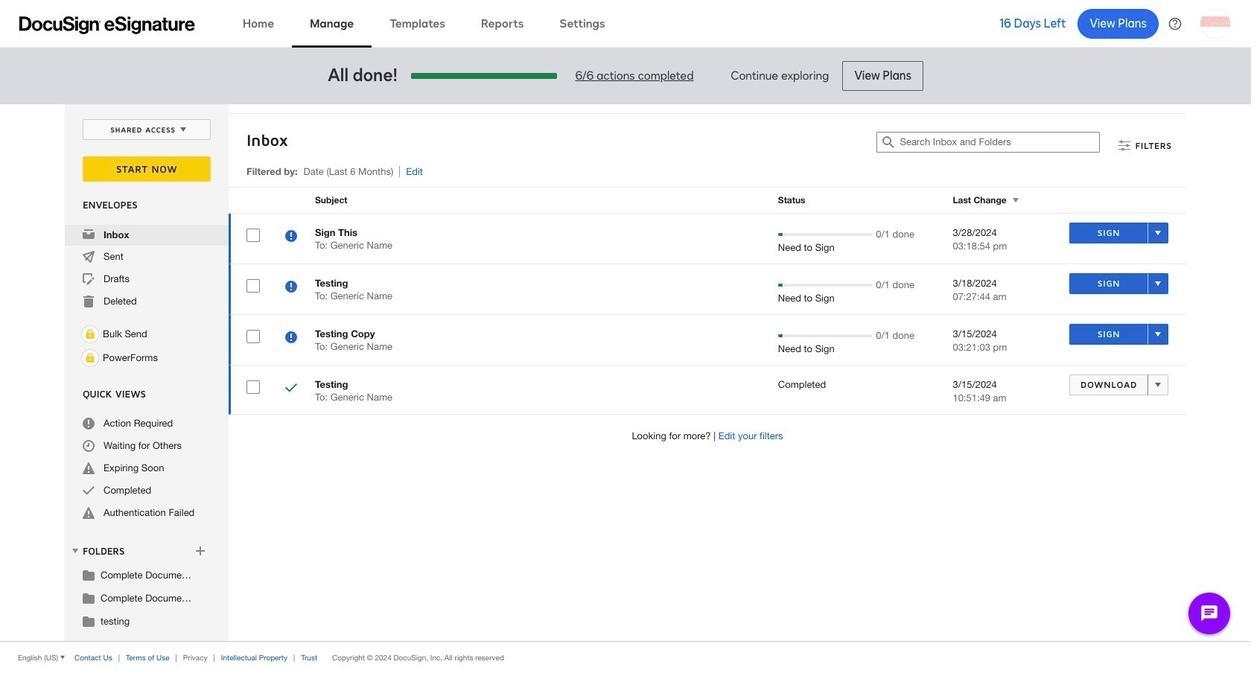 Task type: describe. For each thing, give the bounding box(es) containing it.
completed image
[[285, 382, 297, 396]]

draft image
[[83, 273, 95, 285]]

folder image
[[83, 569, 95, 581]]

1 lock image from the top
[[81, 326, 99, 343]]

1 folder image from the top
[[83, 592, 95, 604]]

2 need to sign image from the top
[[285, 281, 297, 295]]

1 alert image from the top
[[83, 463, 95, 475]]

secondary navigation region
[[65, 104, 1191, 641]]

inbox image
[[83, 229, 95, 241]]

your uploaded profile image image
[[1201, 9, 1231, 38]]

Search Inbox and Folders text field
[[900, 133, 1100, 152]]

view folders image
[[69, 545, 81, 557]]



Task type: locate. For each thing, give the bounding box(es) containing it.
completed image
[[83, 485, 95, 497]]

1 vertical spatial alert image
[[83, 507, 95, 519]]

2 lock image from the top
[[81, 349, 99, 367]]

2 folder image from the top
[[83, 615, 95, 627]]

1 vertical spatial lock image
[[81, 349, 99, 367]]

2 vertical spatial need to sign image
[[285, 332, 297, 346]]

3 need to sign image from the top
[[285, 332, 297, 346]]

action required image
[[83, 418, 95, 430]]

1 vertical spatial folder image
[[83, 615, 95, 627]]

need to sign image
[[285, 230, 297, 244], [285, 281, 297, 295], [285, 332, 297, 346]]

0 vertical spatial need to sign image
[[285, 230, 297, 244]]

clock image
[[83, 440, 95, 452]]

more info region
[[0, 641, 1252, 673]]

sent image
[[83, 251, 95, 263]]

folder image
[[83, 592, 95, 604], [83, 615, 95, 627]]

alert image down clock icon
[[83, 463, 95, 475]]

2 alert image from the top
[[83, 507, 95, 519]]

alert image down completed image
[[83, 507, 95, 519]]

0 vertical spatial lock image
[[81, 326, 99, 343]]

alert image
[[83, 463, 95, 475], [83, 507, 95, 519]]

1 need to sign image from the top
[[285, 230, 297, 244]]

1 vertical spatial need to sign image
[[285, 281, 297, 295]]

docusign esignature image
[[19, 16, 195, 34]]

0 vertical spatial folder image
[[83, 592, 95, 604]]

0 vertical spatial alert image
[[83, 463, 95, 475]]

trash image
[[83, 296, 95, 308]]

lock image
[[81, 326, 99, 343], [81, 349, 99, 367]]



